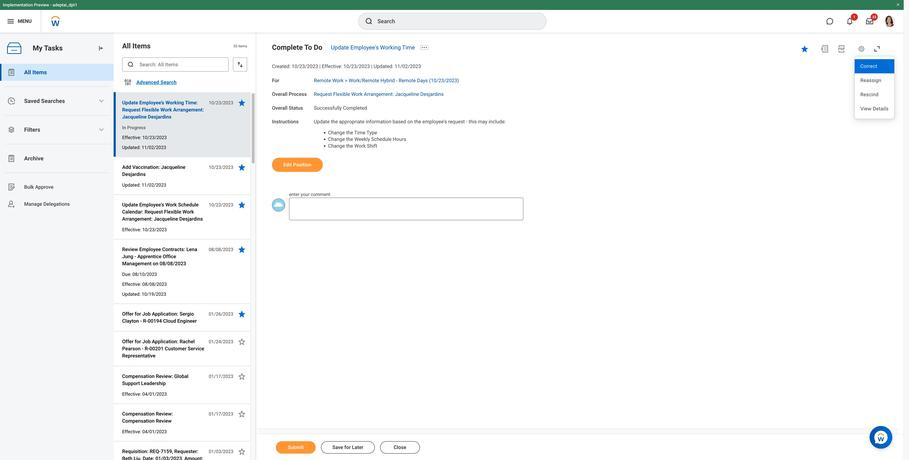 Task type: vqa. For each thing, say whether or not it's contained in the screenshot.
2nd star icon from the top of the Item List element
yes



Task type: describe. For each thing, give the bounding box(es) containing it.
update employee's working time: request flexible work arrangement: jacqueline desjardins
[[122, 100, 204, 120]]

r- for 00201
[[145, 346, 149, 352]]

requisition: req-7159, requester: beth liu, date: 01/03/2023, amount button
[[122, 448, 205, 461]]

do
[[314, 43, 322, 52]]

advanced
[[136, 79, 159, 85]]

may
[[478, 119, 487, 125]]

on inside review employee contracts: lena jung - apprentice office management on 08/08/2023
[[153, 261, 158, 267]]

‎- for pearson
[[142, 346, 143, 352]]

filters button
[[0, 121, 114, 138]]

0 vertical spatial flexible
[[333, 91, 350, 97]]

rachel
[[180, 339, 195, 345]]

enter your comment text field
[[289, 198, 523, 221]]

correct
[[860, 63, 877, 69]]

updated: down in progress
[[122, 145, 141, 150]]

04/01/2023 for review
[[142, 430, 167, 435]]

job for 00201
[[142, 339, 151, 345]]

2 horizontal spatial arrangement:
[[364, 91, 394, 97]]

your
[[301, 192, 310, 197]]

arrangement: inside update employee's working time: request flexible work arrangement: jacqueline desjardins
[[173, 107, 204, 113]]

clayton
[[122, 319, 139, 325]]

effective: down do
[[322, 64, 342, 69]]

update for update employee's work schedule calendar: request flexible work arrangement: jacqueline desjardins
[[122, 202, 138, 208]]

menu
[[18, 18, 32, 24]]

1 change from the top
[[328, 130, 345, 136]]

instructions
[[272, 119, 299, 125]]

justify image
[[6, 17, 15, 26]]

the left "weekly"
[[346, 137, 353, 142]]

0 vertical spatial search image
[[365, 17, 373, 26]]

update employee's working time
[[331, 44, 415, 51]]

application: for customer
[[152, 339, 178, 345]]

review employee contracts: lena jung - apprentice office management on 08/08/2023 button
[[122, 246, 205, 268]]

approve
[[35, 185, 53, 190]]

transformation import image
[[97, 45, 104, 52]]

profile logan mcneil image
[[884, 16, 895, 28]]

08/10/2023
[[132, 272, 157, 278]]

user plus image
[[7, 200, 16, 209]]

implementation preview -   adeptai_dpt1
[[3, 2, 77, 7]]

- inside menu banner
[[50, 2, 52, 7]]

sergio
[[180, 312, 194, 317]]

searches
[[41, 98, 65, 105]]

save for later button
[[321, 442, 375, 455]]

1 updated: 11/02/2023 from the top
[[122, 145, 166, 150]]

chevron down image for saved searches
[[98, 98, 104, 104]]

representative
[[122, 354, 155, 359]]

due:
[[122, 272, 131, 278]]

progress
[[127, 125, 146, 131]]

desjardins inside the update employee's work schedule calendar: request flexible work arrangement: jacqueline desjardins
[[179, 216, 203, 222]]

details
[[873, 106, 889, 112]]

reassign button
[[855, 74, 894, 88]]

reassign
[[860, 78, 881, 83]]

updated: down add
[[122, 183, 141, 188]]

type
[[367, 130, 377, 136]]

vaccination:
[[132, 165, 160, 170]]

effective: 04/01/2023 for support
[[122, 392, 167, 398]]

2 effective: 10/23/2023 from the top
[[122, 227, 167, 233]]

jacqueline inside update employee's working time: request flexible work arrangement: jacqueline desjardins
[[122, 114, 147, 120]]

in
[[122, 125, 126, 131]]

overall process
[[272, 91, 307, 97]]

rescind
[[860, 92, 879, 98]]

beth
[[122, 456, 132, 461]]

0 vertical spatial on
[[407, 119, 413, 125]]

all inside item list element
[[122, 42, 131, 50]]

schedule inside the change the time type change the weekly schedule hours change the work shift
[[371, 137, 392, 142]]

export to excel image
[[820, 45, 829, 53]]

time:
[[185, 100, 198, 106]]

jacqueline inside the update employee's work schedule calendar: request flexible work arrangement: jacqueline desjardins
[[154, 216, 178, 222]]

- right hybrid
[[396, 78, 397, 84]]

close button
[[380, 442, 420, 455]]

close environment banner image
[[896, 2, 900, 7]]

for
[[272, 78, 279, 84]]

completed
[[343, 105, 367, 111]]

desjardins inside the add vaccination: jacqueline desjardins
[[122, 172, 146, 178]]

33 for 33 items
[[233, 44, 237, 48]]

weekly
[[354, 137, 370, 142]]

add vaccination: jacqueline desjardins button
[[122, 163, 205, 179]]

manage delegations link
[[0, 196, 114, 213]]

enter
[[289, 192, 300, 197]]

overall status element
[[314, 101, 367, 112]]

star image for add vaccination: jacqueline desjardins
[[238, 163, 246, 172]]

01/24/2023
[[209, 340, 233, 345]]

service
[[188, 346, 204, 352]]

effective: 08/08/2023
[[122, 282, 167, 287]]

change the time type change the weekly schedule hours change the work shift
[[328, 130, 406, 149]]

update employee's work schedule calendar: request flexible work arrangement: jacqueline desjardins
[[122, 202, 203, 222]]

item list element
[[114, 33, 256, 461]]

shift
[[367, 143, 377, 149]]

requisition:
[[122, 449, 148, 455]]

working for time
[[380, 44, 401, 51]]

all inside "all items" button
[[24, 69, 31, 76]]

01/17/2023 for compensation review: compensation review
[[209, 412, 233, 417]]

to
[[304, 43, 312, 52]]

perspective image
[[7, 126, 16, 134]]

compensation for review
[[122, 412, 155, 418]]

advanced search button
[[134, 75, 179, 89]]

the down appropriate
[[346, 130, 353, 136]]

compensation review: global support leadership
[[122, 374, 188, 387]]

save for later
[[332, 445, 363, 451]]

r- for 00194
[[143, 319, 148, 325]]

configure image
[[124, 78, 132, 87]]

engineer
[[177, 319, 197, 325]]

successfully
[[314, 105, 342, 111]]

employee's
[[422, 119, 447, 125]]

33 for 33
[[872, 15, 876, 19]]

00194
[[148, 319, 162, 325]]

advanced search
[[136, 79, 177, 85]]

effective: down support
[[122, 392, 141, 398]]

effective: down in progress
[[122, 135, 141, 140]]

my tasks element
[[0, 33, 114, 461]]

offer for offer for job application: sergio clayton ‎- r-00194 cloud engineer
[[122, 312, 133, 317]]

my tasks
[[33, 44, 63, 52]]

update for update employee's working time
[[331, 44, 349, 51]]

search
[[161, 79, 177, 85]]

schedule inside the update employee's work schedule calendar: request flexible work arrangement: jacqueline desjardins
[[178, 202, 199, 208]]

gear image
[[858, 45, 865, 53]]

customer
[[165, 346, 187, 352]]

star image for review employee contracts: lena jung - apprentice office management on 08/08/2023
[[238, 246, 246, 254]]

requisition: req-7159, requester: beth liu, date: 01/03/2023, amount
[[122, 449, 203, 461]]

1 vertical spatial search image
[[127, 61, 134, 68]]

add vaccination: jacqueline desjardins
[[122, 165, 185, 178]]

Search Workday  search field
[[377, 13, 532, 29]]

3 compensation from the top
[[122, 419, 155, 425]]

lena
[[186, 247, 197, 253]]

offer for offer for job application: rachel pearson ‎- r-00201 customer service representative
[[122, 339, 133, 345]]

33 items
[[233, 44, 247, 48]]

fullscreen image
[[873, 45, 881, 53]]

saved searches button
[[0, 93, 114, 110]]

1 vertical spatial 11/02/2023
[[142, 145, 166, 150]]

adeptai_dpt1
[[53, 2, 77, 7]]

2 | from the left
[[371, 64, 372, 69]]

request
[[448, 119, 465, 125]]

1 | from the left
[[319, 64, 321, 69]]

bulk
[[24, 185, 34, 190]]

effective: 04/01/2023 for review
[[122, 430, 167, 435]]

edit position button
[[272, 158, 323, 172]]

correct button
[[855, 59, 894, 74]]

request inside the update employee's work schedule calendar: request flexible work arrangement: jacqueline desjardins
[[145, 209, 163, 215]]

01/26/2023
[[209, 312, 233, 317]]

days
[[417, 78, 428, 84]]

1 button
[[842, 13, 858, 29]]

(10/23/2023)
[[429, 78, 459, 84]]

effective: down due:
[[122, 282, 141, 287]]

review inside compensation review: compensation review
[[156, 419, 172, 425]]

‎- for clayton
[[140, 319, 142, 325]]

the down successfully completed
[[331, 119, 338, 125]]

2 vertical spatial 11/02/2023
[[142, 183, 166, 188]]

for inside 'button'
[[344, 445, 351, 451]]

global
[[174, 374, 188, 380]]

2 vertical spatial 08/08/2023
[[142, 282, 167, 287]]

enter your comment
[[289, 192, 330, 197]]

contracts:
[[162, 247, 185, 253]]

1
[[853, 15, 855, 19]]

based
[[393, 119, 406, 125]]

work inside update employee's working time: request flexible work arrangement: jacqueline desjardins
[[160, 107, 172, 113]]

view
[[860, 106, 871, 112]]

leadership
[[141, 381, 166, 387]]



Task type: locate. For each thing, give the bounding box(es) containing it.
offer for job application: rachel pearson ‎- r-00201 customer service representative button
[[122, 338, 205, 361]]

employee's
[[350, 44, 379, 51], [139, 100, 164, 106], [139, 202, 164, 208]]

2 horizontal spatial flexible
[[333, 91, 350, 97]]

work/remote
[[349, 78, 379, 84]]

search image up update employee's working time link
[[365, 17, 373, 26]]

updated: up remote work > work/remote hybrid - remote days (10/23/2023) link
[[374, 64, 393, 69]]

0 vertical spatial for
[[135, 312, 141, 317]]

offer inside offer for job application: rachel pearson ‎- r-00201 customer service representative
[[122, 339, 133, 345]]

star image
[[238, 163, 246, 172], [238, 246, 246, 254]]

0 vertical spatial 04/01/2023
[[142, 392, 167, 398]]

1 vertical spatial review
[[156, 419, 172, 425]]

33 inside button
[[872, 15, 876, 19]]

2 star image from the top
[[238, 246, 246, 254]]

for for pearson
[[135, 339, 141, 345]]

0 horizontal spatial all
[[24, 69, 31, 76]]

1 horizontal spatial 33
[[872, 15, 876, 19]]

request flexible work arrangement: jacqueline desjardins
[[314, 91, 444, 97]]

0 vertical spatial items
[[132, 42, 151, 50]]

-
[[50, 2, 52, 7], [396, 78, 397, 84], [466, 119, 467, 125], [134, 254, 136, 260]]

1 vertical spatial schedule
[[178, 202, 199, 208]]

1 01/17/2023 from the top
[[209, 374, 233, 380]]

11/02/2023 down the add vaccination: jacqueline desjardins
[[142, 183, 166, 188]]

chevron down image inside saved searches dropdown button
[[98, 98, 104, 104]]

employee's for update employee's work schedule calendar: request flexible work arrangement: jacqueline desjardins
[[139, 202, 164, 208]]

‎- inside offer for job application: rachel pearson ‎- r-00201 customer service representative
[[142, 346, 143, 352]]

1 offer from the top
[[122, 312, 133, 317]]

arrangement: down time:
[[173, 107, 204, 113]]

2 vertical spatial change
[[328, 143, 345, 149]]

in progress
[[122, 125, 146, 131]]

employee's up calendar:
[[139, 202, 164, 208]]

all right clipboard image
[[24, 69, 31, 76]]

1 vertical spatial review:
[[156, 412, 173, 418]]

1 vertical spatial application:
[[152, 339, 178, 345]]

compensation review: compensation review button
[[122, 410, 205, 426]]

- inside review employee contracts: lena jung - apprentice office management on 08/08/2023
[[134, 254, 136, 260]]

jacqueline up in progress
[[122, 114, 147, 120]]

complete
[[272, 43, 303, 52]]

remote work > work/remote hybrid - remote days (10/23/2023)
[[314, 78, 459, 84]]

for right save
[[344, 445, 351, 451]]

33 inside item list element
[[233, 44, 237, 48]]

1 vertical spatial 01/17/2023
[[209, 412, 233, 417]]

on down 'apprentice'
[[153, 261, 158, 267]]

employee's inside update employee's working time: request flexible work arrangement: jacqueline desjardins
[[139, 100, 164, 106]]

0 vertical spatial request
[[314, 91, 332, 97]]

0 vertical spatial 33
[[872, 15, 876, 19]]

0 horizontal spatial all items
[[24, 69, 47, 76]]

1 horizontal spatial time
[[402, 44, 415, 51]]

schedule
[[371, 137, 392, 142], [178, 202, 199, 208]]

1 vertical spatial flexible
[[142, 107, 159, 113]]

information
[[366, 119, 391, 125]]

0 vertical spatial r-
[[143, 319, 148, 325]]

status
[[289, 105, 303, 111]]

2 chevron down image from the top
[[98, 127, 104, 133]]

1 horizontal spatial request
[[145, 209, 163, 215]]

1 vertical spatial time
[[354, 130, 365, 136]]

action bar region
[[262, 435, 904, 461]]

2 application: from the top
[[152, 339, 178, 345]]

0 vertical spatial 08/08/2023
[[209, 247, 233, 253]]

overall
[[272, 91, 287, 97], [272, 105, 287, 111]]

review: inside compensation review: compensation review
[[156, 412, 173, 418]]

chevron down image for filters
[[98, 127, 104, 133]]

1 horizontal spatial all
[[122, 42, 131, 50]]

effective: 10/23/2023 down the 'progress'
[[122, 135, 167, 140]]

rename image
[[7, 183, 16, 192]]

2 change from the top
[[328, 137, 345, 142]]

0 vertical spatial time
[[402, 44, 415, 51]]

bulk approve link
[[0, 179, 114, 196]]

effective: 04/01/2023 down compensation review: compensation review
[[122, 430, 167, 435]]

- right preview
[[50, 2, 52, 7]]

update down successfully
[[314, 119, 330, 125]]

‎- inside offer for job application: sergio clayton ‎- r-00194 cloud engineer
[[140, 319, 142, 325]]

1 overall from the top
[[272, 91, 287, 97]]

2 vertical spatial compensation
[[122, 419, 155, 425]]

view details button
[[855, 102, 894, 116]]

requester:
[[174, 449, 198, 455]]

review:
[[156, 374, 173, 380], [156, 412, 173, 418]]

add
[[122, 165, 131, 170]]

job up the 00201
[[142, 339, 151, 345]]

1 vertical spatial ‎-
[[142, 346, 143, 352]]

job inside offer for job application: rachel pearson ‎- r-00201 customer service representative
[[142, 339, 151, 345]]

0 vertical spatial updated: 11/02/2023
[[122, 145, 166, 150]]

1 application: from the top
[[152, 312, 178, 317]]

08/08/2023 down office
[[160, 261, 186, 267]]

0 vertical spatial ‎-
[[140, 319, 142, 325]]

review: inside the compensation review: global support leadership
[[156, 374, 173, 380]]

1 vertical spatial request
[[122, 107, 141, 113]]

edit position
[[283, 162, 311, 168]]

inbox large image
[[866, 18, 873, 25]]

1 horizontal spatial working
[[380, 44, 401, 51]]

jacqueline up contracts:
[[154, 216, 178, 222]]

overall for overall status
[[272, 105, 287, 111]]

application: up the 00201
[[152, 339, 178, 345]]

support
[[122, 381, 140, 387]]

review: for compensation
[[156, 412, 173, 418]]

the left shift
[[346, 143, 353, 149]]

update inside update employee's working time: request flexible work arrangement: jacqueline desjardins
[[122, 100, 138, 106]]

management
[[122, 261, 152, 267]]

1 vertical spatial updated: 11/02/2023
[[122, 183, 166, 188]]

1 vertical spatial on
[[153, 261, 158, 267]]

0 horizontal spatial search image
[[127, 61, 134, 68]]

jacqueline down days
[[395, 91, 419, 97]]

for inside offer for job application: sergio clayton ‎- r-00194 cloud engineer
[[135, 312, 141, 317]]

process
[[289, 91, 307, 97]]

1 chevron down image from the top
[[98, 98, 104, 104]]

implementation
[[3, 2, 33, 7]]

comment
[[311, 192, 330, 197]]

1 effective: 04/01/2023 from the top
[[122, 392, 167, 398]]

request inside update employee's working time: request flexible work arrangement: jacqueline desjardins
[[122, 107, 141, 113]]

0 horizontal spatial review
[[122, 247, 138, 253]]

compensation for support
[[122, 374, 155, 380]]

compensation up requisition:
[[122, 419, 155, 425]]

chevron down image
[[98, 98, 104, 104], [98, 127, 104, 133]]

time inside the change the time type change the weekly schedule hours change the work shift
[[354, 130, 365, 136]]

compensation review: compensation review
[[122, 412, 173, 425]]

effective: down calendar:
[[122, 227, 141, 233]]

1 vertical spatial compensation
[[122, 412, 155, 418]]

0 vertical spatial change
[[328, 130, 345, 136]]

update for update the appropriate information based on the employee's request - this may include:
[[314, 119, 330, 125]]

items
[[132, 42, 151, 50], [32, 69, 47, 76]]

employee's for update employee's working time: request flexible work arrangement: jacqueline desjardins
[[139, 100, 164, 106]]

all items inside item list element
[[122, 42, 151, 50]]

0 vertical spatial review
[[122, 247, 138, 253]]

position
[[293, 162, 311, 168]]

1 vertical spatial working
[[165, 100, 184, 106]]

offer up "pearson"
[[122, 339, 133, 345]]

update the appropriate information based on the employee's request - this may include:
[[314, 119, 506, 125]]

application: up cloud
[[152, 312, 178, 317]]

33 left items
[[233, 44, 237, 48]]

04/01/2023 for support
[[142, 392, 167, 398]]

2 offer from the top
[[122, 339, 133, 345]]

33 left 'profile logan mcneil' image
[[872, 15, 876, 19]]

the left employee's
[[414, 119, 421, 125]]

include:
[[489, 119, 506, 125]]

0 horizontal spatial working
[[165, 100, 184, 106]]

list
[[0, 64, 114, 213]]

3 change from the top
[[328, 143, 345, 149]]

08/08/2023 right lena
[[209, 247, 233, 253]]

0 vertical spatial review:
[[156, 374, 173, 380]]

2 04/01/2023 from the top
[[142, 430, 167, 435]]

review: down leadership
[[156, 412, 173, 418]]

1 vertical spatial overall
[[272, 105, 287, 111]]

clipboard image
[[7, 154, 16, 163]]

Search: All Items text field
[[122, 58, 229, 72]]

job for 00194
[[142, 312, 151, 317]]

items inside item list element
[[132, 42, 151, 50]]

for inside offer for job application: rachel pearson ‎- r-00201 customer service representative
[[135, 339, 141, 345]]

later
[[352, 445, 363, 451]]

1 vertical spatial star image
[[238, 246, 246, 254]]

1 vertical spatial for
[[135, 339, 141, 345]]

2 job from the top
[[142, 339, 151, 345]]

2 review: from the top
[[156, 412, 173, 418]]

search image up configure "image"
[[127, 61, 134, 68]]

working up remote work > work/remote hybrid - remote days (10/23/2023) link
[[380, 44, 401, 51]]

| down do
[[319, 64, 321, 69]]

1 job from the top
[[142, 312, 151, 317]]

1 horizontal spatial search image
[[365, 17, 373, 26]]

working
[[380, 44, 401, 51], [165, 100, 184, 106]]

2 updated: 11/02/2023 from the top
[[122, 183, 166, 188]]

compensation up support
[[122, 374, 155, 380]]

1 horizontal spatial on
[[407, 119, 413, 125]]

00201
[[149, 346, 164, 352]]

0 vertical spatial 11/02/2023
[[395, 64, 421, 69]]

submit button
[[276, 442, 316, 455]]

| up "work/remote"
[[371, 64, 372, 69]]

01/17/2023 for compensation review: global support leadership
[[209, 374, 233, 380]]

offer inside offer for job application: sergio clayton ‎- r-00194 cloud engineer
[[122, 312, 133, 317]]

0 vertical spatial job
[[142, 312, 151, 317]]

10/19/2023
[[142, 292, 166, 297]]

1 horizontal spatial review
[[156, 419, 172, 425]]

1 vertical spatial items
[[32, 69, 47, 76]]

overall up instructions
[[272, 105, 287, 111]]

1 vertical spatial r-
[[145, 346, 149, 352]]

all items button
[[0, 64, 114, 81]]

1 compensation from the top
[[122, 374, 155, 380]]

update employee's working time: request flexible work arrangement: jacqueline desjardins button
[[122, 99, 205, 121]]

0 vertical spatial offer
[[122, 312, 133, 317]]

jacqueline
[[395, 91, 419, 97], [122, 114, 147, 120], [161, 165, 185, 170], [154, 216, 178, 222]]

11/02/2023 up vaccination:
[[142, 145, 166, 150]]

edit
[[283, 162, 292, 168]]

flexible inside the update employee's work schedule calendar: request flexible work arrangement: jacqueline desjardins
[[164, 209, 181, 215]]

notifications large image
[[846, 18, 853, 25]]

update for update employee's working time: request flexible work arrangement: jacqueline desjardins
[[122, 100, 138, 106]]

1 vertical spatial arrangement:
[[173, 107, 204, 113]]

1 vertical spatial 08/08/2023
[[160, 261, 186, 267]]

created:
[[272, 64, 290, 69]]

- up management
[[134, 254, 136, 260]]

1 horizontal spatial items
[[132, 42, 151, 50]]

2 01/17/2023 from the top
[[209, 412, 233, 417]]

updated: 11/02/2023 down the add vaccination: jacqueline desjardins
[[122, 183, 166, 188]]

time
[[402, 44, 415, 51], [354, 130, 365, 136]]

application: inside offer for job application: rachel pearson ‎- r-00201 customer service representative
[[152, 339, 178, 345]]

for up clayton
[[135, 312, 141, 317]]

r- inside offer for job application: rachel pearson ‎- r-00201 customer service representative
[[145, 346, 149, 352]]

work
[[332, 78, 344, 84], [351, 91, 363, 97], [160, 107, 172, 113], [354, 143, 366, 149], [165, 202, 177, 208], [182, 209, 194, 215]]

menu
[[855, 59, 894, 116]]

view details
[[860, 106, 889, 112]]

0 vertical spatial working
[[380, 44, 401, 51]]

0 horizontal spatial items
[[32, 69, 47, 76]]

0 horizontal spatial 33
[[233, 44, 237, 48]]

updated: 11/02/2023 up vaccination:
[[122, 145, 166, 150]]

2 remote from the left
[[399, 78, 416, 84]]

08/08/2023 inside review employee contracts: lena jung - apprentice office management on 08/08/2023
[[160, 261, 186, 267]]

manage
[[24, 202, 42, 207]]

|
[[319, 64, 321, 69], [371, 64, 372, 69]]

0 vertical spatial all
[[122, 42, 131, 50]]

search image
[[365, 17, 373, 26], [127, 61, 134, 68]]

0 vertical spatial effective: 04/01/2023
[[122, 392, 167, 398]]

0 horizontal spatial remote
[[314, 78, 331, 84]]

submit
[[288, 445, 304, 451]]

employee's inside the update employee's work schedule calendar: request flexible work arrangement: jacqueline desjardins
[[139, 202, 164, 208]]

employee's up created: 10/23/2023 | effective: 10/23/2023 | updated: 11/02/2023
[[350, 44, 379, 51]]

compensation inside the compensation review: global support leadership
[[122, 374, 155, 380]]

effective: 04/01/2023 down leadership
[[122, 392, 167, 398]]

04/01/2023
[[142, 392, 167, 398], [142, 430, 167, 435]]

1 horizontal spatial flexible
[[164, 209, 181, 215]]

update down configure "image"
[[122, 100, 138, 106]]

‎- up representative
[[142, 346, 143, 352]]

effective: up requisition:
[[122, 430, 141, 435]]

chevron down image inside "filters" dropdown button
[[98, 127, 104, 133]]

working left time:
[[165, 100, 184, 106]]

overall for overall process
[[272, 91, 287, 97]]

0 vertical spatial employee's
[[350, 44, 379, 51]]

1 review: from the top
[[156, 374, 173, 380]]

1 horizontal spatial all items
[[122, 42, 151, 50]]

all right transformation import 'image'
[[122, 42, 131, 50]]

overall status
[[272, 105, 303, 111]]

request right calendar:
[[145, 209, 163, 215]]

1 remote from the left
[[314, 78, 331, 84]]

0 horizontal spatial flexible
[[142, 107, 159, 113]]

calendar:
[[122, 209, 143, 215]]

0 vertical spatial overall
[[272, 91, 287, 97]]

0 vertical spatial application:
[[152, 312, 178, 317]]

0 horizontal spatial request
[[122, 107, 141, 113]]

1 horizontal spatial remote
[[399, 78, 416, 84]]

2 horizontal spatial request
[[314, 91, 332, 97]]

for up "pearson"
[[135, 339, 141, 345]]

review up the jung
[[122, 247, 138, 253]]

sort image
[[236, 61, 244, 68]]

updated: down effective: 08/08/2023
[[122, 292, 141, 297]]

- left this
[[466, 119, 467, 125]]

1 horizontal spatial |
[[371, 64, 372, 69]]

r- up representative
[[145, 346, 149, 352]]

delegations
[[43, 202, 70, 207]]

effective: 10/23/2023 up employee
[[122, 227, 167, 233]]

review: up leadership
[[156, 374, 173, 380]]

compensation down support
[[122, 412, 155, 418]]

overall down for
[[272, 91, 287, 97]]

list containing all items
[[0, 64, 114, 213]]

1 vertical spatial chevron down image
[[98, 127, 104, 133]]

r- inside offer for job application: sergio clayton ‎- r-00194 cloud engineer
[[143, 319, 148, 325]]

all items inside "all items" button
[[24, 69, 47, 76]]

filters
[[24, 127, 40, 133]]

menu banner
[[0, 0, 904, 33]]

job
[[142, 312, 151, 317], [142, 339, 151, 345]]

review: for global
[[156, 374, 173, 380]]

arrangement: inside the update employee's work schedule calendar: request flexible work arrangement: jacqueline desjardins
[[122, 216, 153, 222]]

0 horizontal spatial arrangement:
[[122, 216, 153, 222]]

1 horizontal spatial schedule
[[371, 137, 392, 142]]

effective: 04/01/2023
[[122, 392, 167, 398], [122, 430, 167, 435]]

‎- right clayton
[[140, 319, 142, 325]]

job up 00194
[[142, 312, 151, 317]]

update up calendar:
[[122, 202, 138, 208]]

employee
[[139, 247, 161, 253]]

items inside button
[[32, 69, 47, 76]]

1 horizontal spatial arrangement:
[[173, 107, 204, 113]]

jacqueline inside request flexible work arrangement: jacqueline desjardins link
[[395, 91, 419, 97]]

star image
[[800, 45, 809, 53], [238, 99, 246, 107], [238, 201, 246, 210], [238, 310, 246, 319], [238, 338, 246, 347], [238, 373, 246, 381], [238, 410, 246, 419], [238, 448, 246, 457]]

request
[[314, 91, 332, 97], [122, 107, 141, 113], [145, 209, 163, 215]]

01/03/2023,
[[155, 456, 183, 461]]

successfully completed
[[314, 105, 367, 111]]

working for time:
[[165, 100, 184, 106]]

0 vertical spatial arrangement:
[[364, 91, 394, 97]]

1 vertical spatial job
[[142, 339, 151, 345]]

the
[[331, 119, 338, 125], [414, 119, 421, 125], [346, 130, 353, 136], [346, 137, 353, 142], [346, 143, 353, 149]]

pearson
[[122, 346, 141, 352]]

2 overall from the top
[[272, 105, 287, 111]]

33 button
[[862, 13, 878, 29]]

1 vertical spatial 33
[[233, 44, 237, 48]]

for for clayton
[[135, 312, 141, 317]]

1 effective: 10/23/2023 from the top
[[122, 135, 167, 140]]

tasks
[[44, 44, 63, 52]]

1 vertical spatial all
[[24, 69, 31, 76]]

0 vertical spatial all items
[[122, 42, 151, 50]]

2 vertical spatial request
[[145, 209, 163, 215]]

1 star image from the top
[[238, 163, 246, 172]]

0 horizontal spatial on
[[153, 261, 158, 267]]

7159,
[[161, 449, 173, 455]]

menu containing correct
[[855, 59, 894, 116]]

1 04/01/2023 from the top
[[142, 392, 167, 398]]

desjardins
[[420, 91, 444, 97], [148, 114, 171, 120], [122, 172, 146, 178], [179, 216, 203, 222]]

remote left days
[[399, 78, 416, 84]]

updated:
[[374, 64, 393, 69], [122, 145, 141, 150], [122, 183, 141, 188], [122, 292, 141, 297]]

remote left >
[[314, 78, 331, 84]]

04/01/2023 down leadership
[[142, 392, 167, 398]]

33
[[872, 15, 876, 19], [233, 44, 237, 48]]

arrangement: down remote work > work/remote hybrid - remote days (10/23/2023)
[[364, 91, 394, 97]]

jacqueline inside the add vaccination: jacqueline desjardins
[[161, 165, 185, 170]]

2 vertical spatial flexible
[[164, 209, 181, 215]]

application: inside offer for job application: sergio clayton ‎- r-00194 cloud engineer
[[152, 312, 178, 317]]

review employee contracts: lena jung - apprentice office management on 08/08/2023
[[122, 247, 197, 267]]

arrangement: down calendar:
[[122, 216, 153, 222]]

appropriate
[[339, 119, 364, 125]]

0 vertical spatial schedule
[[371, 137, 392, 142]]

1 vertical spatial employee's
[[139, 100, 164, 106]]

view printable version (pdf) image
[[837, 45, 846, 53]]

01/17/2023
[[209, 374, 233, 380], [209, 412, 233, 417]]

0 horizontal spatial |
[[319, 64, 321, 69]]

0 vertical spatial 01/17/2023
[[209, 374, 233, 380]]

2 compensation from the top
[[122, 412, 155, 418]]

04/01/2023 down compensation review: compensation review
[[142, 430, 167, 435]]

this
[[469, 119, 477, 125]]

clipboard image
[[7, 68, 16, 77]]

saved searches
[[24, 98, 65, 105]]

request up successfully
[[314, 91, 332, 97]]

job inside offer for job application: sergio clayton ‎- r-00194 cloud engineer
[[142, 312, 151, 317]]

my
[[33, 44, 42, 52]]

update employee's work schedule calendar: request flexible work arrangement: jacqueline desjardins button
[[122, 201, 205, 224]]

01/03/2023
[[209, 450, 233, 455]]

2 effective: 04/01/2023 from the top
[[122, 430, 167, 435]]

all
[[122, 42, 131, 50], [24, 69, 31, 76]]

0 horizontal spatial time
[[354, 130, 365, 136]]

employee's down advanced
[[139, 100, 164, 106]]

1 vertical spatial 04/01/2023
[[142, 430, 167, 435]]

0 vertical spatial compensation
[[122, 374, 155, 380]]

2 vertical spatial for
[[344, 445, 351, 451]]

working inside update employee's working time: request flexible work arrangement: jacqueline desjardins
[[165, 100, 184, 106]]

flexible inside update employee's working time: request flexible work arrangement: jacqueline desjardins
[[142, 107, 159, 113]]

2 vertical spatial employee's
[[139, 202, 164, 208]]

on right based
[[407, 119, 413, 125]]

work inside the change the time type change the weekly schedule hours change the work shift
[[354, 143, 366, 149]]

application: for cloud
[[152, 312, 178, 317]]

jacqueline right vaccination:
[[161, 165, 185, 170]]

r- right clayton
[[143, 319, 148, 325]]

archive button
[[0, 150, 114, 167]]

1 vertical spatial effective: 10/23/2023
[[122, 227, 167, 233]]

11/02/2023 up days
[[395, 64, 421, 69]]

update inside the update employee's work schedule calendar: request flexible work arrangement: jacqueline desjardins
[[122, 202, 138, 208]]

employee's for update employee's working time
[[350, 44, 379, 51]]

apprentice
[[137, 254, 161, 260]]

2 vertical spatial arrangement:
[[122, 216, 153, 222]]

clock check image
[[7, 97, 16, 105]]

compensation review: global support leadership button
[[122, 373, 205, 388]]

review inside review employee contracts: lena jung - apprentice office management on 08/08/2023
[[122, 247, 138, 253]]

request up in progress
[[122, 107, 141, 113]]

desjardins inside update employee's working time: request flexible work arrangement: jacqueline desjardins
[[148, 114, 171, 120]]

due: 08/10/2023
[[122, 272, 157, 278]]

update up created: 10/23/2023 | effective: 10/23/2023 | updated: 11/02/2023
[[331, 44, 349, 51]]

offer up clayton
[[122, 312, 133, 317]]

date:
[[143, 456, 154, 461]]

review up 7159,
[[156, 419, 172, 425]]

0 vertical spatial chevron down image
[[98, 98, 104, 104]]

08/08/2023 up the 10/19/2023
[[142, 282, 167, 287]]



